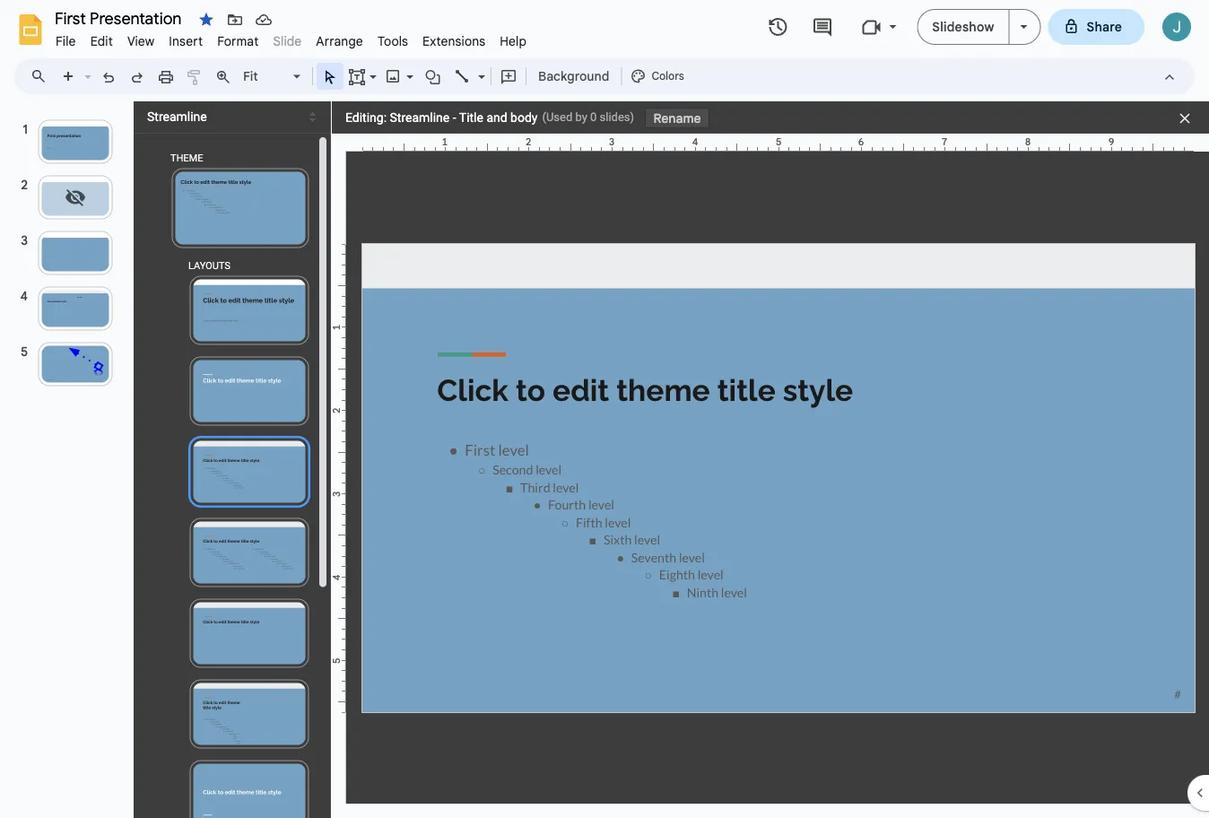 Task type: locate. For each thing, give the bounding box(es) containing it.
arrange menu item
[[309, 31, 371, 52]]

by
[[576, 110, 588, 124]]

streamline left -
[[390, 110, 450, 125]]

slides)
[[600, 110, 635, 124]]

colors
[[652, 70, 685, 83]]

streamline inside option
[[147, 109, 207, 124]]

view other themes list box
[[141, 104, 321, 130]]

menu bar
[[48, 23, 534, 53]]

slideshow
[[933, 19, 995, 35]]

presentation options image
[[1021, 25, 1028, 29]]

help
[[500, 33, 527, 49]]

slide
[[273, 33, 302, 49]]

Rename text field
[[48, 7, 192, 29]]

shape image
[[423, 64, 444, 89]]

streamline
[[147, 109, 207, 124], [390, 110, 450, 125]]

insert menu item
[[162, 31, 210, 52]]

colors button
[[626, 63, 689, 90]]

arrange
[[316, 33, 363, 49]]

tools
[[378, 33, 408, 49]]

(used
[[542, 110, 573, 124]]

rename
[[654, 111, 701, 127]]

streamline down the insert 'menu item'
[[147, 109, 207, 124]]

menu bar containing file
[[48, 23, 534, 53]]

application
[[0, 0, 1210, 819]]

format
[[217, 33, 259, 49]]

0 horizontal spatial streamline
[[147, 109, 207, 124]]

slideshow button
[[918, 9, 1010, 45]]

and
[[487, 110, 508, 125]]

streamline option
[[147, 105, 304, 129]]

share
[[1087, 19, 1123, 35]]

slide menu item
[[273, 33, 302, 49]]



Task type: vqa. For each thing, say whether or not it's contained in the screenshot.
the Main Toolbar
yes



Task type: describe. For each thing, give the bounding box(es) containing it.
view
[[127, 33, 155, 49]]

Star checkbox
[[194, 7, 219, 32]]

Zoom text field
[[241, 64, 291, 89]]

file
[[56, 33, 76, 49]]

edit menu item
[[83, 31, 120, 52]]

1 horizontal spatial streamline
[[390, 110, 450, 125]]

view menu item
[[120, 31, 162, 52]]

editing: streamline - title and body (used by 0 slides)
[[346, 110, 635, 125]]

Menus field
[[22, 64, 62, 89]]

Zoom field
[[238, 64, 309, 90]]

edit
[[90, 33, 113, 49]]

main toolbar
[[53, 63, 690, 90]]

menu bar inside menu bar banner
[[48, 23, 534, 53]]

title
[[459, 110, 484, 125]]

menu bar banner
[[0, 0, 1210, 819]]

tools menu item
[[371, 31, 416, 52]]

rename button
[[645, 108, 710, 128]]

0
[[591, 110, 597, 124]]

application containing slideshow
[[0, 0, 1210, 819]]

extensions
[[423, 33, 486, 49]]

select line image
[[474, 65, 486, 71]]

format menu item
[[210, 31, 266, 52]]

background
[[538, 68, 610, 84]]

body
[[511, 110, 538, 125]]

share button
[[1049, 9, 1145, 45]]

editing:
[[346, 110, 387, 125]]

insert
[[169, 33, 203, 49]]

new slide with layout image
[[80, 65, 92, 71]]

background button
[[530, 63, 618, 90]]

file menu item
[[48, 31, 83, 52]]

extensions menu item
[[416, 31, 493, 52]]

help menu item
[[493, 31, 534, 52]]

-
[[453, 110, 456, 125]]



